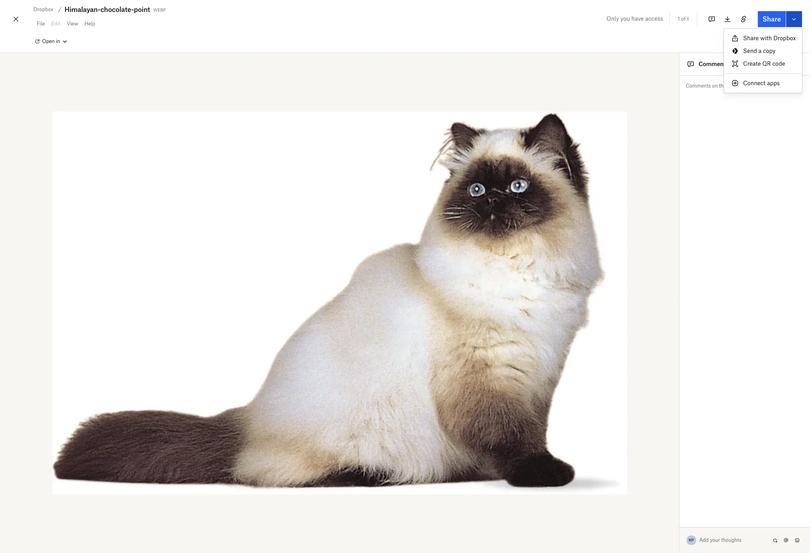 Task type: describe. For each thing, give the bounding box(es) containing it.
create qr code menu item
[[725, 57, 803, 70]]

connect apps
[[744, 80, 780, 86]]

share for share with dropbox
[[744, 35, 759, 41]]

share with dropbox menu item
[[725, 32, 803, 45]]

only
[[607, 15, 619, 22]]

file
[[729, 83, 736, 89]]

copy
[[764, 47, 776, 54]]

add
[[700, 538, 709, 544]]

have
[[632, 15, 644, 22]]

share button
[[758, 11, 786, 27]]

thoughts
[[722, 538, 742, 544]]

dropbox
[[774, 35, 796, 41]]

only you have access
[[607, 15, 664, 22]]

of
[[682, 16, 686, 22]]

access
[[646, 15, 664, 22]]

close image
[[11, 13, 21, 26]]

comments for comments on this file will show up here.
[[686, 83, 711, 89]]

this
[[720, 83, 728, 89]]

qr
[[763, 60, 771, 67]]

comments for comments
[[699, 61, 729, 67]]

create
[[744, 60, 761, 67]]

on
[[713, 83, 718, 89]]

up
[[760, 83, 766, 89]]

with
[[761, 35, 772, 41]]



Task type: locate. For each thing, give the bounding box(es) containing it.
1 of 1
[[678, 16, 689, 22]]

connect
[[744, 80, 766, 86]]

add your thoughts
[[700, 538, 742, 544]]

1 vertical spatial comments
[[686, 83, 711, 89]]

send
[[744, 47, 758, 54]]

a
[[759, 47, 762, 54]]

1 horizontal spatial share
[[763, 15, 782, 23]]

1 vertical spatial share
[[744, 35, 759, 41]]

2 1 from the left
[[687, 16, 689, 22]]

your
[[710, 538, 720, 544]]

send a copy
[[744, 47, 776, 54]]

send a copy menu item
[[725, 45, 803, 57]]

1 1 from the left
[[678, 16, 680, 22]]

1 left of
[[678, 16, 680, 22]]

1
[[678, 16, 680, 22], [687, 16, 689, 22]]

share inside menu item
[[744, 35, 759, 41]]

chocolate-
[[101, 6, 134, 14]]

share
[[763, 15, 782, 23], [744, 35, 759, 41]]

comments up on
[[699, 61, 729, 67]]

None field
[[0, 0, 61, 8]]

comments
[[699, 61, 729, 67], [686, 83, 711, 89]]

here.
[[767, 83, 778, 89]]

point
[[134, 6, 150, 14]]

1 horizontal spatial 1
[[687, 16, 689, 22]]

connect apps menu item
[[725, 77, 803, 90]]

will
[[738, 83, 746, 89]]

0 vertical spatial share
[[763, 15, 782, 23]]

show
[[747, 83, 759, 89]]

0 horizontal spatial share
[[744, 35, 759, 41]]

share with dropbox
[[744, 35, 796, 41]]

add your thoughts image
[[700, 536, 764, 545]]

0 vertical spatial comments
[[699, 61, 729, 67]]

you
[[621, 15, 630, 22]]

share up share with dropbox
[[763, 15, 782, 23]]

/
[[58, 6, 61, 13]]

Add your thoughts text field
[[700, 534, 771, 547]]

code
[[773, 60, 786, 67]]

webp
[[153, 6, 166, 13]]

comments left on
[[686, 83, 711, 89]]

himalayan-
[[65, 6, 101, 14]]

share for share
[[763, 15, 782, 23]]

/ himalayan-chocolate-point webp
[[58, 6, 166, 14]]

1 right of
[[687, 16, 689, 22]]

apps
[[768, 80, 780, 86]]

close right sidebar image
[[795, 59, 804, 69]]

share inside button
[[763, 15, 782, 23]]

comments on this file will show up here.
[[686, 83, 778, 89]]

create qr code
[[744, 60, 786, 67]]

0 horizontal spatial 1
[[678, 16, 680, 22]]

share up send
[[744, 35, 759, 41]]



Task type: vqa. For each thing, say whether or not it's contained in the screenshot.
the bottom the comments
yes



